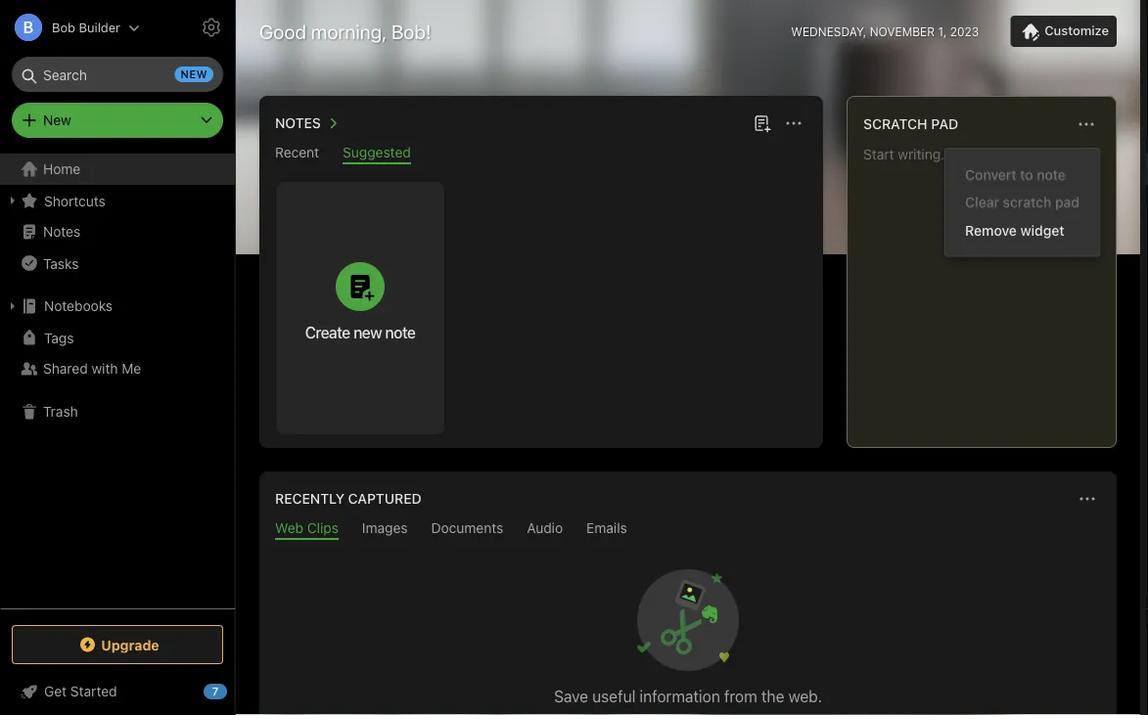 Task type: locate. For each thing, give the bounding box(es) containing it.
tab list containing recent
[[263, 144, 820, 165]]

new
[[181, 68, 208, 81], [354, 323, 382, 342]]

0 vertical spatial new
[[181, 68, 208, 81]]

tab list containing web clips
[[263, 520, 1113, 541]]

0 horizontal spatial note
[[385, 323, 416, 342]]

tab list for notes
[[263, 144, 820, 165]]

0 horizontal spatial new
[[181, 68, 208, 81]]

save
[[554, 688, 588, 706]]

1 vertical spatial more actions image
[[1076, 488, 1100, 511]]

note right create
[[385, 323, 416, 342]]

1 horizontal spatial new
[[354, 323, 382, 342]]

web clips tab panel
[[259, 541, 1117, 716]]

1 vertical spatial notes
[[43, 224, 81, 240]]

new inside search field
[[181, 68, 208, 81]]

notes link
[[0, 216, 234, 248]]

2 tab list from the top
[[263, 520, 1113, 541]]

shared with me link
[[0, 353, 234, 385]]

1 horizontal spatial note
[[1037, 166, 1066, 183]]

note inside 'button'
[[385, 323, 416, 342]]

create new note
[[305, 323, 416, 342]]

recently captured
[[275, 491, 422, 507]]

note inside dropdown list menu
[[1037, 166, 1066, 183]]

notes button
[[271, 112, 345, 135]]

started
[[70, 684, 117, 700]]

clear
[[966, 194, 1000, 211]]

notes up tasks
[[43, 224, 81, 240]]

convert to note
[[966, 166, 1066, 183]]

note right 'to'
[[1037, 166, 1066, 183]]

recently captured button
[[271, 488, 422, 511]]

get
[[44, 684, 67, 700]]

shared with me
[[43, 361, 141, 377]]

shortcuts button
[[0, 185, 234, 216]]

notes inside button
[[275, 115, 321, 131]]

tab list for recently captured
[[263, 520, 1113, 541]]

shortcuts
[[44, 193, 106, 209]]

new right create
[[354, 323, 382, 342]]

notes
[[275, 115, 321, 131], [43, 224, 81, 240]]

Account field
[[0, 8, 140, 47]]

expand notebooks image
[[5, 299, 21, 314]]

1 vertical spatial tab list
[[263, 520, 1113, 541]]

get started
[[44, 684, 117, 700]]

0 vertical spatial notes
[[275, 115, 321, 131]]

1,
[[939, 24, 947, 38]]

1 vertical spatial new
[[354, 323, 382, 342]]

tree
[[0, 154, 235, 608]]

bob builder
[[52, 20, 120, 35]]

me
[[122, 361, 141, 377]]

images tab
[[362, 520, 408, 541]]

note for convert to note
[[1037, 166, 1066, 183]]

More actions field
[[780, 110, 808, 137], [1073, 111, 1101, 138], [1074, 486, 1102, 513]]

suggested
[[343, 144, 411, 161]]

clear scratch pad link
[[946, 188, 1100, 216]]

0 vertical spatial note
[[1037, 166, 1066, 183]]

clips
[[307, 520, 339, 537]]

more actions image for recently captured
[[1076, 488, 1100, 511]]

convert
[[966, 166, 1017, 183]]

more actions field for recently captured
[[1074, 486, 1102, 513]]

customize button
[[1011, 16, 1117, 47]]

0 vertical spatial more actions image
[[1075, 113, 1099, 136]]

information
[[640, 688, 720, 706]]

pad
[[931, 116, 959, 132]]

audio
[[527, 520, 563, 537]]

new down settings image
[[181, 68, 208, 81]]

save useful information from the web.
[[554, 688, 822, 706]]

remove
[[966, 222, 1017, 238]]

tree containing home
[[0, 154, 235, 608]]

web clips tab
[[275, 520, 339, 541]]

notes up recent
[[275, 115, 321, 131]]

new button
[[12, 103, 223, 138]]

from
[[725, 688, 758, 706]]

bob!
[[392, 20, 431, 43]]

tasks
[[43, 255, 79, 271]]

captured
[[348, 491, 422, 507]]

tasks button
[[0, 248, 234, 279]]

recently
[[275, 491, 345, 507]]

tab list
[[263, 144, 820, 165], [263, 520, 1113, 541]]

remove widget
[[966, 222, 1065, 238]]

1 horizontal spatial notes
[[275, 115, 321, 131]]

more actions image
[[1075, 113, 1099, 136], [1076, 488, 1100, 511]]

shared
[[43, 361, 88, 377]]

more actions field for scratch pad
[[1073, 111, 1101, 138]]

0 horizontal spatial notes
[[43, 224, 81, 240]]

0 vertical spatial tab list
[[263, 144, 820, 165]]

1 tab list from the top
[[263, 144, 820, 165]]

note
[[1037, 166, 1066, 183], [385, 323, 416, 342]]

create new note button
[[276, 182, 445, 435]]

more actions image
[[782, 112, 806, 135]]

1 vertical spatial note
[[385, 323, 416, 342]]



Task type: vqa. For each thing, say whether or not it's contained in the screenshot.
enter task text field
no



Task type: describe. For each thing, give the bounding box(es) containing it.
upgrade button
[[12, 626, 223, 665]]

notebooks link
[[0, 291, 234, 322]]

with
[[92, 361, 118, 377]]

to
[[1021, 166, 1034, 183]]

click to collapse image
[[228, 680, 242, 703]]

settings image
[[200, 16, 223, 39]]

useful
[[593, 688, 636, 706]]

scratch pad button
[[860, 113, 959, 136]]

bob
[[52, 20, 75, 35]]

convert to note link
[[946, 161, 1100, 188]]

web
[[275, 520, 304, 537]]

2023
[[950, 24, 979, 38]]

new
[[43, 112, 71, 128]]

Help and Learning task checklist field
[[0, 677, 235, 708]]

scratch
[[1003, 194, 1052, 211]]

remove widget link
[[946, 216, 1100, 244]]

tags button
[[0, 322, 234, 353]]

images
[[362, 520, 408, 537]]

new search field
[[25, 57, 213, 92]]

trash
[[43, 404, 78, 420]]

emails tab
[[587, 520, 627, 541]]

suggested tab
[[343, 144, 411, 165]]

documents tab
[[431, 520, 504, 541]]

wednesday,
[[791, 24, 867, 38]]

widget
[[1021, 222, 1065, 238]]

new inside 'button'
[[354, 323, 382, 342]]

upgrade
[[101, 637, 159, 653]]

good morning, bob!
[[259, 20, 431, 43]]

trash link
[[0, 397, 234, 428]]

dropdown list menu
[[946, 161, 1100, 244]]

recent
[[275, 144, 319, 161]]

customize
[[1045, 23, 1109, 38]]

the
[[762, 688, 785, 706]]

documents
[[431, 520, 504, 537]]

scratch
[[864, 116, 928, 132]]

Search text field
[[25, 57, 210, 92]]

emails
[[587, 520, 627, 537]]

web clips
[[275, 520, 339, 537]]

pad
[[1056, 194, 1080, 211]]

home link
[[0, 154, 235, 185]]

7
[[212, 686, 219, 699]]

clear scratch pad
[[966, 194, 1080, 211]]

morning,
[[311, 20, 387, 43]]

note for create new note
[[385, 323, 416, 342]]

wednesday, november 1, 2023
[[791, 24, 979, 38]]

more actions image for scratch pad
[[1075, 113, 1099, 136]]

good
[[259, 20, 307, 43]]

november
[[870, 24, 935, 38]]

create
[[305, 323, 350, 342]]

tags
[[44, 330, 74, 346]]

notebooks
[[44, 298, 113, 314]]

scratch pad
[[864, 116, 959, 132]]

suggested tab panel
[[259, 165, 823, 448]]

builder
[[79, 20, 120, 35]]

web.
[[789, 688, 822, 706]]

audio tab
[[527, 520, 563, 541]]

Start writing… text field
[[864, 146, 1115, 432]]

recent tab
[[275, 144, 319, 165]]

home
[[43, 161, 81, 177]]



